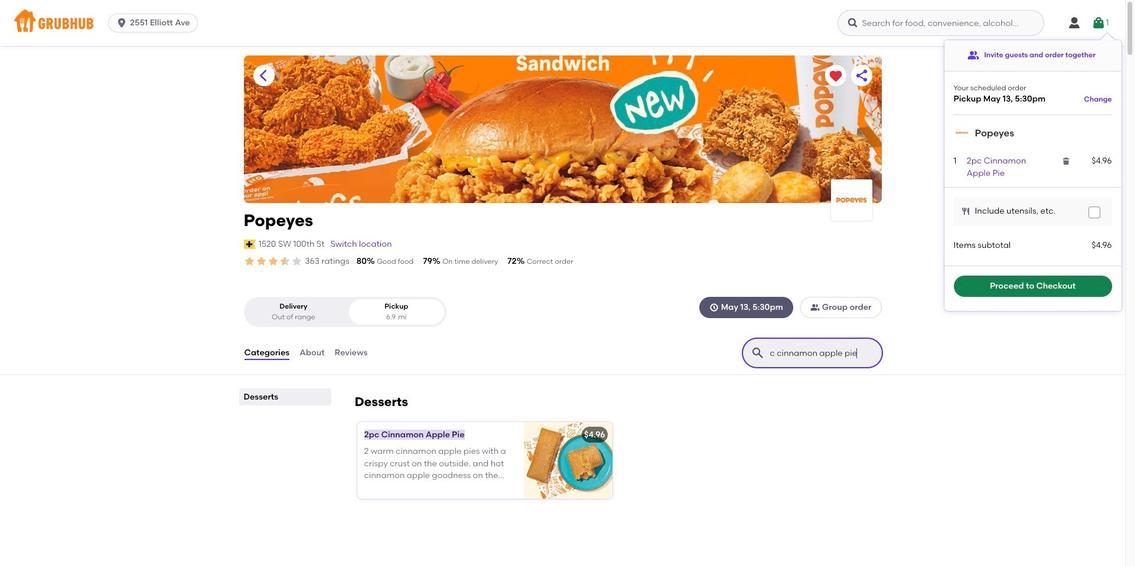 Task type: describe. For each thing, give the bounding box(es) containing it.
Search for food, convenience, alcohol... search field
[[838, 10, 1045, 36]]

0 vertical spatial people icon image
[[968, 50, 980, 61]]

share icon image
[[854, 69, 869, 83]]

popeyes image
[[954, 125, 970, 141]]



Task type: locate. For each thing, give the bounding box(es) containing it.
svg image
[[1067, 16, 1082, 30], [1092, 16, 1106, 30], [1061, 157, 1071, 166]]

option group
[[244, 297, 446, 327]]

star icon image
[[244, 256, 255, 268], [255, 256, 267, 268], [267, 256, 279, 268], [279, 256, 291, 268], [279, 256, 291, 268], [291, 256, 303, 268]]

popeyes logo image
[[831, 180, 872, 221]]

subscription pass image
[[244, 240, 256, 249]]

search icon image
[[751, 346, 765, 360]]

people icon image down search for food, convenience, alcohol... search field
[[968, 50, 980, 61]]

tooltip
[[944, 33, 1121, 311]]

people icon image up search popeyes search box
[[810, 303, 820, 313]]

0 horizontal spatial people icon image
[[810, 303, 820, 313]]

people icon image
[[968, 50, 980, 61], [810, 303, 820, 313]]

svg image
[[116, 17, 128, 29], [847, 17, 859, 29], [961, 207, 970, 216], [1091, 209, 1098, 216], [709, 303, 719, 313]]

1 horizontal spatial people icon image
[[968, 50, 980, 61]]

1 vertical spatial people icon image
[[810, 303, 820, 313]]

2pc cinnamon apple pie image
[[524, 422, 612, 499]]

Search Popeyes search field
[[768, 348, 859, 359]]

caret left icon image
[[257, 69, 271, 83]]

main navigation navigation
[[0, 0, 1125, 46]]



Task type: vqa. For each thing, say whether or not it's contained in the screenshot.
Frozen's •
no



